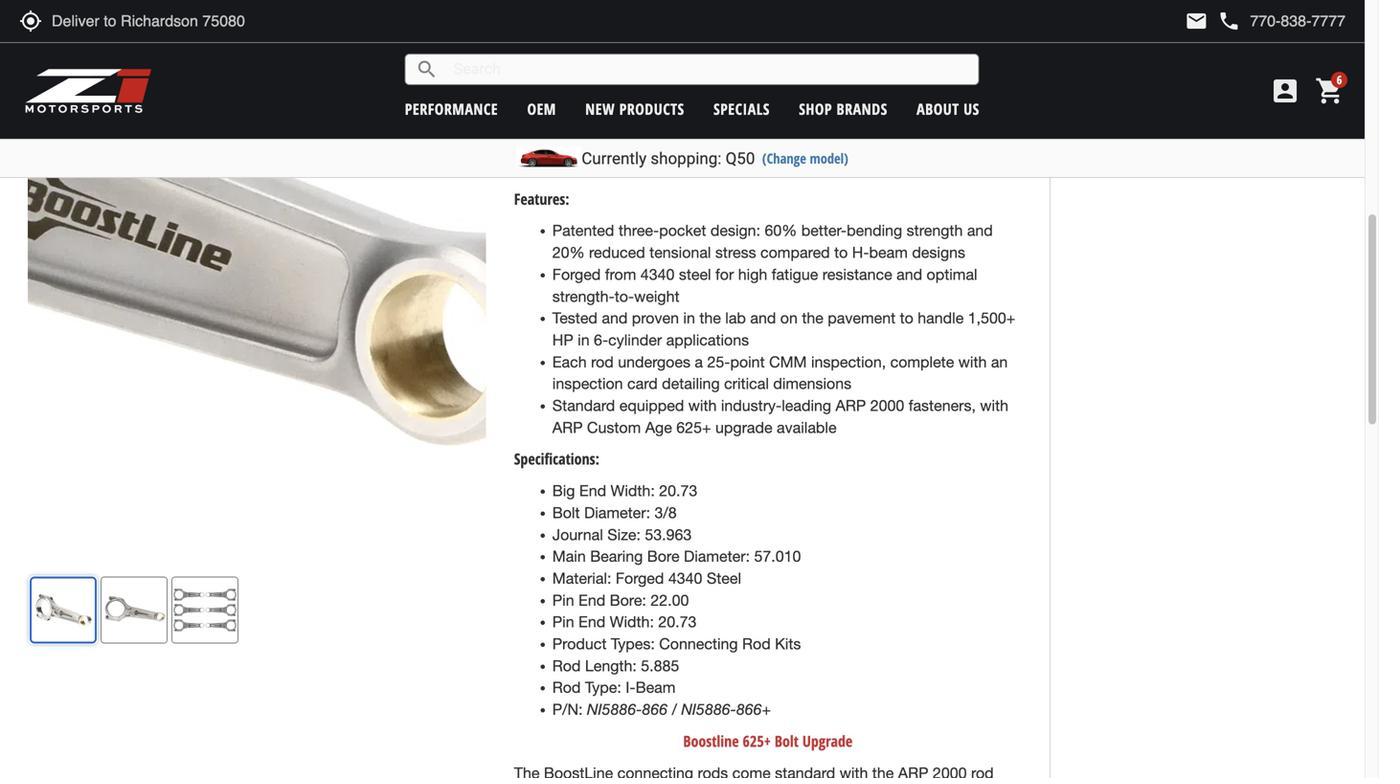 Task type: describe. For each thing, give the bounding box(es) containing it.
625+ inside patented three-pocket design: 60% better-bending strength and 20% reduced tensional stress compared to h-beam designs forged from 4340 steel for high fatigue resistance and optimal strength-to-weight tested and proven in the lab and on the pavement to handle 1,500+ hp in 6-cylinder applications each rod undergoes a 25-point cmm inspection, complete with an inspection card detailing critical dimensions standard equipped with industry-leading arp 2000 fasteners, with arp custom age 625+ upgrade available
[[676, 419, 711, 437]]

for
[[716, 266, 734, 283]]

new
[[585, 99, 615, 119]]

journal
[[552, 526, 603, 544]]

big end width: 20.73 bolt diameter: 3/8 journal size: 53.963 main bearing bore diameter: 57.010 material: forged 4340 steel pin end bore: 22.00 pin end width: 20.73 product types: connecting rod kits rod length: 5.885 rod type: i-beam p/n: ni5886-866 / ni5886-866+
[[552, 482, 801, 719]]

bearing
[[590, 548, 643, 566]]

1 vertical spatial rod
[[552, 657, 581, 675]]

kits
[[775, 636, 801, 653]]

lab
[[725, 309, 746, 327]]

and down to-
[[602, 309, 628, 327]]

shop
[[799, 99, 832, 119]]

type:
[[585, 679, 621, 697]]

1 vertical spatial in
[[578, 331, 590, 349]]

1 end from the top
[[579, 482, 606, 500]]

shop brands link
[[799, 99, 888, 119]]

detailing
[[662, 375, 720, 393]]

bore:
[[610, 592, 646, 609]]

0 horizontal spatial diameter:
[[584, 504, 650, 522]]

mail link
[[1185, 10, 1208, 33]]

available
[[777, 419, 837, 437]]

types:
[[611, 636, 655, 653]]

q50
[[726, 149, 755, 168]]

complete
[[890, 353, 954, 371]]

reduced
[[589, 244, 645, 262]]

5.885
[[641, 657, 679, 675]]

phone link
[[1218, 10, 1346, 33]]

this
[[1241, 37, 1262, 55]]

2 vertical spatial rod
[[552, 679, 581, 697]]

0 horizontal spatial arp
[[552, 419, 583, 437]]

about inside question_answer ask a question about this product
[[1206, 37, 1238, 55]]

question_answer ask a question about this product
[[1096, 35, 1306, 58]]

bore
[[647, 548, 680, 566]]

1 vertical spatial 20.73
[[658, 614, 697, 631]]

patented
[[552, 222, 614, 240]]

products
[[619, 99, 685, 119]]

us
[[964, 99, 980, 119]]

1 pin from the top
[[552, 592, 574, 609]]

z1 motorsports logo image
[[24, 67, 153, 115]]

h-
[[852, 244, 869, 262]]

2 end from the top
[[579, 592, 606, 609]]

22.00
[[651, 592, 689, 609]]

stress
[[715, 244, 756, 262]]

2 the from the left
[[802, 309, 824, 327]]

industry-
[[721, 397, 782, 415]]

a
[[695, 353, 703, 371]]

hp
[[552, 331, 573, 349]]

boostline 625+ bolt upgrade
[[683, 731, 853, 752]]

i-
[[626, 679, 636, 697]]

product inside question_answer ask a question about this product
[[1266, 37, 1306, 55]]

critical
[[724, 375, 769, 393]]

specials
[[714, 99, 770, 119]]

and left on
[[750, 309, 776, 327]]

currently shopping: q50 (change model)
[[582, 149, 848, 168]]

bolt inside big end width: 20.73 bolt diameter: 3/8 journal size: 53.963 main bearing bore diameter: 57.010 material: forged 4340 steel pin end bore: 22.00 pin end width: 20.73 product types: connecting rod kits rod length: 5.885 rod type: i-beam p/n: ni5886-866 / ni5886-866+
[[552, 504, 580, 522]]

product inside big end width: 20.73 bolt diameter: 3/8 journal size: 53.963 main bearing bore diameter: 57.010 material: forged 4340 steel pin end bore: 22.00 pin end width: 20.73 product types: connecting rod kits rod length: 5.885 rod type: i-beam p/n: ni5886-866 / ni5886-866+
[[552, 636, 607, 653]]

mail phone
[[1185, 10, 1241, 33]]

oem
[[527, 99, 556, 119]]

from
[[605, 266, 636, 283]]

0 vertical spatial width:
[[611, 482, 655, 500]]

1 vertical spatial about
[[917, 99, 959, 119]]

3/8
[[655, 504, 677, 522]]

question_answer
[[1096, 35, 1119, 58]]

bending
[[847, 222, 903, 240]]

patented three-pocket design: 60% better-bending strength and 20% reduced tensional stress compared to h-beam designs forged from 4340 steel for high fatigue resistance and optimal strength-to-weight tested and proven in the lab and on the pavement to handle 1,500+ hp in 6-cylinder applications each rod undergoes a 25-point cmm inspection, complete with an inspection card detailing critical dimensions standard equipped with industry-leading arp 2000 fasteners, with arp custom age 625+ upgrade available
[[552, 222, 1016, 437]]

shop brands
[[799, 99, 888, 119]]

4340 inside big end width: 20.73 bolt diameter: 3/8 journal size: 53.963 main bearing bore diameter: 57.010 material: forged 4340 steel pin end bore: 22.00 pin end width: 20.73 product types: connecting rod kits rod length: 5.885 rod type: i-beam p/n: ni5886-866 / ni5886-866+
[[668, 570, 702, 588]]

pocket
[[659, 222, 706, 240]]

0 vertical spatial rod
[[742, 636, 771, 653]]

866
[[642, 701, 668, 719]]

equipped
[[619, 397, 684, 415]]

with down an
[[980, 397, 1009, 415]]

866+
[[736, 701, 771, 719]]

high
[[738, 266, 767, 283]]

57.010
[[754, 548, 801, 566]]

about us
[[917, 99, 980, 119]]

each
[[552, 353, 587, 371]]

tensional
[[650, 244, 711, 262]]

cylinder
[[608, 331, 662, 349]]

(change
[[762, 149, 806, 168]]

big
[[552, 482, 575, 500]]

about us link
[[917, 99, 980, 119]]

Search search field
[[438, 55, 979, 84]]

features:
[[514, 189, 569, 209]]

fasteners,
[[909, 397, 976, 415]]

to-
[[615, 288, 634, 305]]

dimensions
[[773, 375, 852, 393]]

better-
[[801, 222, 847, 240]]

undergoes
[[618, 353, 691, 371]]

strength-
[[552, 288, 615, 305]]

designs
[[912, 244, 966, 262]]

weight
[[634, 288, 680, 305]]



Task type: vqa. For each thing, say whether or not it's contained in the screenshot.
1st Show from the bottom of the page
no



Task type: locate. For each thing, give the bounding box(es) containing it.
point
[[730, 353, 765, 371]]

ask
[[1124, 37, 1142, 55]]

and right strength
[[967, 222, 993, 240]]

0 horizontal spatial about
[[917, 99, 959, 119]]

to left handle
[[900, 309, 914, 327]]

forged inside big end width: 20.73 bolt diameter: 3/8 journal size: 53.963 main bearing bore diameter: 57.010 material: forged 4340 steel pin end bore: 22.00 pin end width: 20.73 product types: connecting rod kits rod length: 5.885 rod type: i-beam p/n: ni5886-866 / ni5886-866+
[[616, 570, 664, 588]]

0 horizontal spatial the
[[700, 309, 721, 327]]

4340
[[641, 266, 675, 283], [668, 570, 702, 588]]

rod
[[591, 353, 614, 371]]

625+
[[676, 419, 711, 437], [743, 731, 771, 752]]

currently
[[582, 149, 647, 168]]

in left 6-
[[578, 331, 590, 349]]

boostline
[[683, 731, 739, 752]]

end
[[579, 482, 606, 500], [579, 592, 606, 609], [579, 614, 606, 631]]

optimal
[[927, 266, 978, 283]]

1 horizontal spatial 625+
[[743, 731, 771, 752]]

rod
[[742, 636, 771, 653], [552, 657, 581, 675], [552, 679, 581, 697]]

account_box link
[[1265, 76, 1306, 106]]

phone
[[1218, 10, 1241, 33]]

53.963
[[645, 526, 692, 544]]

/
[[672, 701, 677, 719]]

custom
[[587, 419, 641, 437]]

the right on
[[802, 309, 824, 327]]

on
[[780, 309, 798, 327]]

diameter: up steel
[[684, 548, 750, 566]]

1 horizontal spatial arp
[[836, 397, 866, 415]]

2 vertical spatial end
[[579, 614, 606, 631]]

0 vertical spatial pin
[[552, 592, 574, 609]]

three-
[[619, 222, 659, 240]]

pavement
[[828, 309, 896, 327]]

oem link
[[527, 99, 556, 119]]

applications
[[666, 331, 749, 349]]

with
[[959, 353, 987, 371], [688, 397, 717, 415], [980, 397, 1009, 415]]

arp down the standard
[[552, 419, 583, 437]]

0 vertical spatial 20.73
[[659, 482, 698, 500]]

1 horizontal spatial to
[[900, 309, 914, 327]]

p/n:
[[552, 701, 583, 719]]

ni5886-
[[587, 701, 642, 719], [681, 701, 736, 719]]

beam
[[636, 679, 676, 697]]

0 horizontal spatial product
[[552, 636, 607, 653]]

shopping_cart link
[[1310, 76, 1346, 106]]

1 the from the left
[[700, 309, 721, 327]]

0 vertical spatial arp
[[836, 397, 866, 415]]

1 horizontal spatial ni5886-
[[681, 701, 736, 719]]

mail
[[1185, 10, 1208, 33]]

1 horizontal spatial the
[[802, 309, 824, 327]]

in up applications
[[683, 309, 695, 327]]

1 vertical spatial forged
[[616, 570, 664, 588]]

1 horizontal spatial about
[[1206, 37, 1238, 55]]

1 horizontal spatial forged
[[616, 570, 664, 588]]

1 horizontal spatial product
[[1266, 37, 1306, 55]]

1 vertical spatial bolt
[[775, 731, 799, 752]]

with left an
[[959, 353, 987, 371]]

1 vertical spatial to
[[900, 309, 914, 327]]

my_location
[[19, 10, 42, 33]]

0 vertical spatial 625+
[[676, 419, 711, 437]]

search
[[415, 58, 438, 81]]

about down phone
[[1206, 37, 1238, 55]]

new products
[[585, 99, 685, 119]]

60%
[[765, 222, 797, 240]]

an
[[991, 353, 1008, 371]]

product up length:
[[552, 636, 607, 653]]

1 vertical spatial product
[[552, 636, 607, 653]]

1 horizontal spatial in
[[683, 309, 695, 327]]

performance
[[405, 99, 498, 119]]

question
[[1156, 37, 1203, 55]]

0 vertical spatial forged
[[552, 266, 601, 283]]

product down phone 'link'
[[1266, 37, 1306, 55]]

0 vertical spatial product
[[1266, 37, 1306, 55]]

shopping:
[[651, 149, 722, 168]]

width: up 3/8
[[611, 482, 655, 500]]

new products link
[[585, 99, 685, 119]]

about left us
[[917, 99, 959, 119]]

compared
[[761, 244, 830, 262]]

to left "h-"
[[834, 244, 848, 262]]

1,500+
[[968, 309, 1016, 327]]

1 horizontal spatial diameter:
[[684, 548, 750, 566]]

size:
[[608, 526, 641, 544]]

6-
[[594, 331, 608, 349]]

20.73
[[659, 482, 698, 500], [658, 614, 697, 631]]

diameter:
[[584, 504, 650, 522], [684, 548, 750, 566]]

model)
[[810, 149, 848, 168]]

1 vertical spatial end
[[579, 592, 606, 609]]

2 pin from the top
[[552, 614, 574, 631]]

20.73 up 3/8
[[659, 482, 698, 500]]

ni5886- down type:
[[587, 701, 642, 719]]

1 ni5886- from the left
[[587, 701, 642, 719]]

and down beam
[[897, 266, 922, 283]]

4340 up "weight"
[[641, 266, 675, 283]]

0 horizontal spatial ni5886-
[[587, 701, 642, 719]]

forged up strength-
[[552, 266, 601, 283]]

brands
[[837, 99, 888, 119]]

0 horizontal spatial 625+
[[676, 419, 711, 437]]

0 horizontal spatial in
[[578, 331, 590, 349]]

diameter: up size:
[[584, 504, 650, 522]]

handle
[[918, 309, 964, 327]]

0 vertical spatial about
[[1206, 37, 1238, 55]]

in
[[683, 309, 695, 327], [578, 331, 590, 349]]

resistance
[[823, 266, 892, 283]]

fatigue
[[772, 266, 818, 283]]

20.73 down 22.00
[[658, 614, 697, 631]]

1 vertical spatial diameter:
[[684, 548, 750, 566]]

strength
[[907, 222, 963, 240]]

1 vertical spatial width:
[[610, 614, 654, 631]]

0 horizontal spatial to
[[834, 244, 848, 262]]

1 vertical spatial pin
[[552, 614, 574, 631]]

specifications:
[[514, 449, 600, 470]]

1 horizontal spatial bolt
[[775, 731, 799, 752]]

pin
[[552, 592, 574, 609], [552, 614, 574, 631]]

about
[[1206, 37, 1238, 55], [917, 99, 959, 119]]

inspection
[[552, 375, 623, 393]]

1 vertical spatial 625+
[[743, 731, 771, 752]]

length:
[[585, 657, 637, 675]]

the up applications
[[700, 309, 721, 327]]

shopping_cart
[[1315, 76, 1346, 106]]

arp left 2000
[[836, 397, 866, 415]]

forged inside patented three-pocket design: 60% better-bending strength and 20% reduced tensional stress compared to h-beam designs forged from 4340 steel for high fatigue resistance and optimal strength-to-weight tested and proven in the lab and on the pavement to handle 1,500+ hp in 6-cylinder applications each rod undergoes a 25-point cmm inspection, complete with an inspection card detailing critical dimensions standard equipped with industry-leading arp 2000 fasteners, with arp custom age 625+ upgrade available
[[552, 266, 601, 283]]

0 vertical spatial end
[[579, 482, 606, 500]]

0 vertical spatial 4340
[[641, 266, 675, 283]]

20%
[[552, 244, 585, 262]]

0 vertical spatial in
[[683, 309, 695, 327]]

(change model) link
[[762, 149, 848, 168]]

width: up types:
[[610, 614, 654, 631]]

0 vertical spatial diameter:
[[584, 504, 650, 522]]

1 vertical spatial arp
[[552, 419, 583, 437]]

1 vertical spatial 4340
[[668, 570, 702, 588]]

4340 inside patented three-pocket design: 60% better-bending strength and 20% reduced tensional stress compared to h-beam designs forged from 4340 steel for high fatigue resistance and optimal strength-to-weight tested and proven in the lab and on the pavement to handle 1,500+ hp in 6-cylinder applications each rod undergoes a 25-point cmm inspection, complete with an inspection card detailing critical dimensions standard equipped with industry-leading arp 2000 fasteners, with arp custom age 625+ upgrade available
[[641, 266, 675, 283]]

25-
[[707, 353, 730, 371]]

arp
[[836, 397, 866, 415], [552, 419, 583, 437]]

material:
[[552, 570, 611, 588]]

0 vertical spatial to
[[834, 244, 848, 262]]

0 vertical spatial bolt
[[552, 504, 580, 522]]

inspection,
[[811, 353, 886, 371]]

leading
[[782, 397, 831, 415]]

a
[[1146, 37, 1153, 55]]

3 end from the top
[[579, 614, 606, 631]]

forged up bore:
[[616, 570, 664, 588]]

steel
[[707, 570, 741, 588]]

0 horizontal spatial bolt
[[552, 504, 580, 522]]

with down detailing
[[688, 397, 717, 415]]

performance link
[[405, 99, 498, 119]]

625+ right age
[[676, 419, 711, 437]]

connecting
[[659, 636, 738, 653]]

bolt left upgrade
[[775, 731, 799, 752]]

proven
[[632, 309, 679, 327]]

0 horizontal spatial forged
[[552, 266, 601, 283]]

account_box
[[1270, 76, 1301, 106]]

ni5886- up boostline
[[681, 701, 736, 719]]

4340 up 22.00
[[668, 570, 702, 588]]

width:
[[611, 482, 655, 500], [610, 614, 654, 631]]

2 ni5886- from the left
[[681, 701, 736, 719]]

the
[[700, 309, 721, 327], [802, 309, 824, 327]]

bolt down big
[[552, 504, 580, 522]]

tested
[[552, 309, 598, 327]]

625+ down 866+
[[743, 731, 771, 752]]



